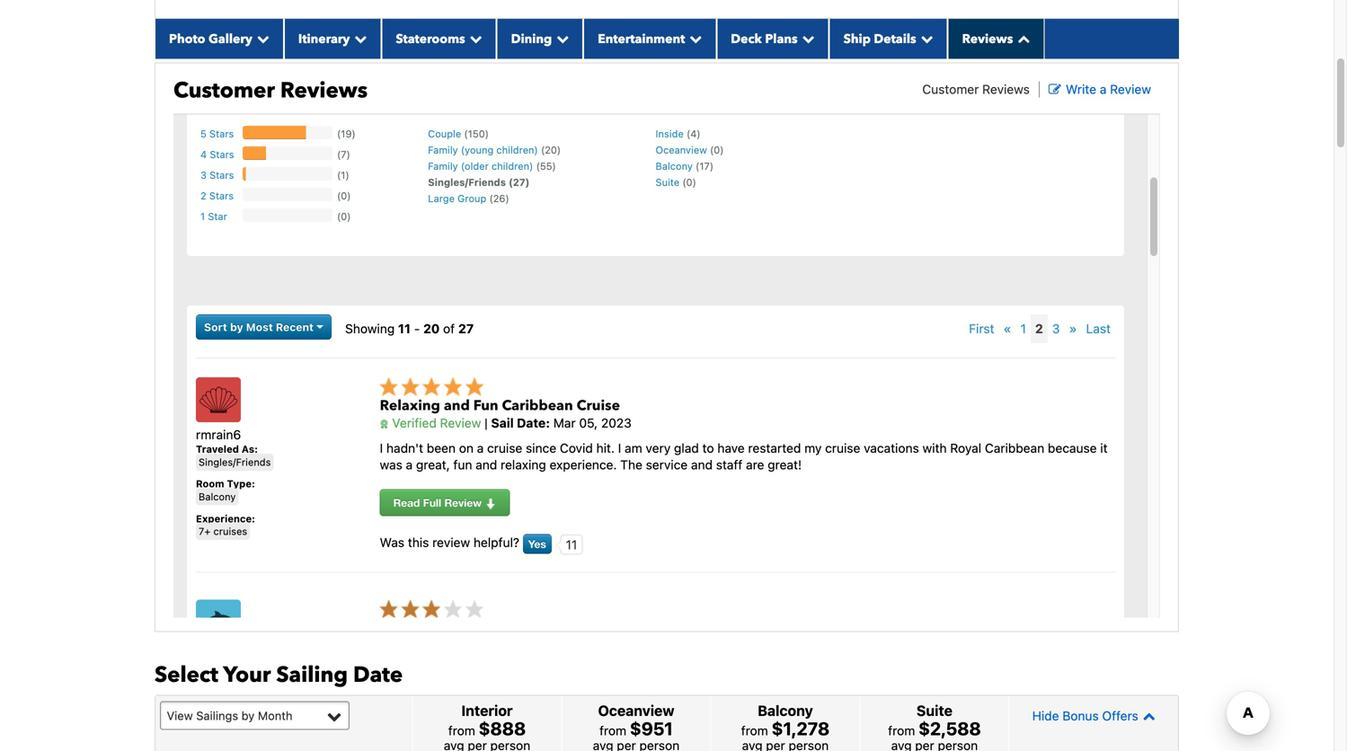 Task type: vqa. For each thing, say whether or not it's contained in the screenshot.
cruises
yes



Task type: locate. For each thing, give the bounding box(es) containing it.
from left $951
[[599, 723, 626, 738]]

2 vertical spatial review
[[444, 497, 482, 509]]

1 vertical spatial singles/friends
[[199, 456, 271, 468]]

1 vertical spatial family
[[428, 160, 458, 172]]

stars for 4 stars
[[210, 149, 234, 160]]

chevron down image inside ship details dropdown button
[[916, 32, 933, 45]]

itinerary button
[[284, 19, 381, 59]]

cruise up relaxing
[[487, 441, 522, 456]]

from for $1,278
[[741, 723, 768, 738]]

chevron down image left ship
[[798, 32, 815, 45]]

progress bar for 5 stars
[[243, 126, 306, 139]]

by right the sort
[[230, 321, 243, 333]]

1 left star
[[200, 211, 205, 222]]

i left am
[[618, 441, 621, 456]]

0 vertical spatial balcony
[[656, 160, 693, 172]]

chevron up image inside the reviews dropdown button
[[1013, 32, 1030, 45]]

chevron down image inside itinerary 'dropdown button'
[[350, 32, 367, 45]]

11 left -
[[398, 321, 411, 336]]

entertainment button
[[583, 19, 716, 59]]

0 horizontal spatial caribbean
[[502, 396, 573, 416]]

hit.
[[596, 441, 615, 456]]

chevron down image inside dining dropdown button
[[552, 32, 569, 45]]

3 link
[[1048, 314, 1064, 343]]

1 progress bar from the top
[[243, 126, 306, 139]]

a
[[1100, 82, 1107, 96], [477, 441, 484, 456], [406, 457, 413, 472]]

chevron down image left itinerary
[[252, 32, 269, 45]]

0 horizontal spatial 11
[[398, 321, 411, 336]]

very
[[646, 441, 671, 456]]

0 horizontal spatial type
[[480, 100, 508, 114]]

from
[[448, 723, 475, 738], [599, 723, 626, 738], [741, 723, 768, 738], [888, 723, 915, 738]]

from down interior
[[448, 723, 475, 738]]

progress bar right "3 stars"
[[243, 167, 246, 181]]

caribbean
[[502, 396, 573, 416], [985, 441, 1044, 456]]

4 from from the left
[[888, 723, 915, 738]]

showing 11 - 20 of 27
[[345, 321, 474, 336]]

from $1,278
[[741, 718, 830, 739]]

customer reviews
[[173, 76, 368, 105], [922, 82, 1030, 96]]

4 stars link
[[200, 149, 234, 160]]

1 horizontal spatial singles/friends
[[428, 176, 506, 188]]

4
[[200, 149, 207, 160]]

2 stars link
[[200, 190, 234, 202]]

relaxing
[[380, 396, 440, 416]]

0 horizontal spatial chevron down image
[[465, 32, 482, 45]]

0 vertical spatial caribbean
[[502, 396, 573, 416]]

0 horizontal spatial singles/friends
[[199, 456, 271, 468]]

0 horizontal spatial balcony
[[199, 491, 236, 503]]

from inside "from $888"
[[448, 723, 475, 738]]

(older
[[461, 160, 489, 172]]

2 horizontal spatial chevron down image
[[685, 32, 702, 45]]

1 horizontal spatial suite
[[917, 702, 953, 719]]

and right fun
[[476, 457, 497, 472]]

view
[[167, 709, 193, 722]]

0 horizontal spatial chevron up image
[[1013, 32, 1030, 45]]

3 stars
[[200, 169, 234, 181]]

customer up the 5 stars link
[[173, 76, 275, 105]]

cruise right the my
[[825, 441, 860, 456]]

with
[[922, 441, 947, 456]]

staff
[[716, 457, 743, 472]]

from $2,588
[[888, 718, 981, 739]]

chevron up image
[[1013, 32, 1030, 45], [1138, 710, 1155, 722]]

2 chevron down image from the left
[[350, 32, 367, 45]]

and left fun on the bottom
[[444, 396, 470, 416]]

type up (4)
[[694, 100, 722, 114]]

suite inside the inside (4) oceanview (0) balcony (17) suite (0)
[[656, 176, 680, 188]]

2 chevron down image from the left
[[552, 32, 569, 45]]

1 type from the left
[[480, 100, 508, 114]]

my
[[804, 441, 822, 456]]

large
[[428, 193, 455, 204]]

hadn't
[[386, 441, 423, 456]]

3 right 2 link at the top right of page
[[1052, 321, 1060, 336]]

family (young children) link
[[428, 144, 541, 156]]

family down 'couple'
[[428, 144, 458, 156]]

2 up 1 star link
[[200, 190, 206, 202]]

3 down 4
[[200, 169, 207, 181]]

2 from from the left
[[599, 723, 626, 738]]

chevron down image inside staterooms dropdown button
[[465, 32, 482, 45]]

3 chevron down image from the left
[[685, 32, 702, 45]]

star
[[208, 211, 227, 222]]

stars right 4
[[210, 149, 234, 160]]

stars for 2 stars
[[209, 190, 234, 202]]

«
[[1003, 321, 1012, 336]]

fun
[[453, 457, 472, 472]]

2 vertical spatial a
[[406, 457, 413, 472]]

1 horizontal spatial 11
[[566, 537, 577, 552]]

0 vertical spatial oceanview
[[656, 144, 707, 156]]

chevron up image inside 'hide bonus offers' link
[[1138, 710, 1155, 722]]

3 from from the left
[[741, 723, 768, 738]]

0 horizontal spatial 2
[[200, 190, 206, 202]]

2 horizontal spatial a
[[1100, 82, 1107, 96]]

first link
[[964, 314, 999, 343]]

singles/friends inside rmrain6 traveled as: singles/friends
[[199, 456, 271, 468]]

progress bar right 4 stars
[[243, 146, 266, 160]]

last link
[[1082, 314, 1115, 343]]

1 vertical spatial caribbean
[[985, 441, 1044, 456]]

0 vertical spatial by
[[230, 321, 243, 333]]

review right full
[[444, 497, 482, 509]]

chevron down image left dining
[[465, 32, 482, 45]]

chevron down image
[[465, 32, 482, 45], [552, 32, 569, 45], [685, 32, 702, 45]]

1 vertical spatial a
[[477, 441, 484, 456]]

stars for 5 stars
[[209, 128, 234, 140]]

chevron down image for photo gallery
[[252, 32, 269, 45]]

1 vertical spatial 11
[[566, 537, 577, 552]]

review inside button
[[444, 497, 482, 509]]

(55)
[[536, 160, 556, 172]]

full
[[423, 497, 441, 509]]

reviews
[[962, 30, 1013, 47], [280, 76, 368, 105], [982, 82, 1030, 96]]

family left the (older at the top left
[[428, 160, 458, 172]]

1
[[200, 211, 205, 222], [1021, 321, 1026, 336]]

chevron down image left the deck
[[685, 32, 702, 45]]

chevron up image right the bonus
[[1138, 710, 1155, 722]]

staterooms
[[396, 30, 465, 47]]

1 horizontal spatial chevron down image
[[552, 32, 569, 45]]

1 horizontal spatial type
[[694, 100, 722, 114]]

chevron down image
[[252, 32, 269, 45], [350, 32, 367, 45], [798, 32, 815, 45], [916, 32, 933, 45]]

reviews left the edit icon at the top of page
[[982, 82, 1030, 96]]

2 vertical spatial progress bar
[[243, 167, 246, 181]]

read full review
[[393, 497, 485, 509]]

from inside the from $2,588
[[888, 723, 915, 738]]

1 horizontal spatial cruise
[[825, 441, 860, 456]]

progress bar right the 5 stars link
[[243, 126, 306, 139]]

1 vertical spatial 2
[[1035, 321, 1043, 336]]

read full review button
[[380, 489, 510, 516]]

(20)
[[541, 144, 561, 156]]

suite link
[[656, 176, 682, 188]]

0 vertical spatial singles/friends
[[428, 176, 506, 188]]

from for $888
[[448, 723, 475, 738]]

first
[[969, 321, 994, 336]]

chevron down image inside "deck plans" dropdown button
[[798, 32, 815, 45]]

1 horizontal spatial chevron up image
[[1138, 710, 1155, 722]]

singles/friends down as:
[[199, 456, 271, 468]]

chevron down image left the entertainment
[[552, 32, 569, 45]]

1 horizontal spatial i
[[618, 441, 621, 456]]

1 vertical spatial chevron up image
[[1138, 710, 1155, 722]]

a right "write"
[[1100, 82, 1107, 96]]

progress bar
[[243, 126, 306, 139], [243, 146, 266, 160], [243, 167, 246, 181]]

1 link
[[1016, 314, 1031, 343]]

are
[[746, 457, 764, 472]]

type
[[480, 100, 508, 114], [694, 100, 722, 114]]

review right "write"
[[1110, 82, 1151, 96]]

yes button
[[523, 534, 552, 554]]

a down hadn't
[[406, 457, 413, 472]]

2 progress bar from the top
[[243, 146, 266, 160]]

customer reviews down gallery
[[173, 76, 368, 105]]

review left |
[[440, 415, 481, 430]]

chevron down image for ship details
[[916, 32, 933, 45]]

oceanview
[[656, 144, 707, 156], [598, 702, 674, 719]]

2 right 1 link
[[1035, 321, 1043, 336]]

recent
[[276, 321, 314, 333]]

service
[[646, 457, 688, 472]]

1 chevron down image from the left
[[252, 32, 269, 45]]

and down to
[[691, 457, 713, 472]]

(4)
[[686, 128, 701, 140]]

chevron down image right ship
[[916, 32, 933, 45]]

1 horizontal spatial caribbean
[[985, 441, 1044, 456]]

singles/friends up group
[[428, 176, 506, 188]]

0 vertical spatial 1
[[200, 211, 205, 222]]

stars down 4 stars link
[[209, 169, 234, 181]]

reviews up the customer reviews link
[[962, 30, 1013, 47]]

1 horizontal spatial 1
[[1021, 321, 1026, 336]]

from left $2,588
[[888, 723, 915, 738]]

it
[[1100, 441, 1108, 456]]

royal
[[950, 441, 981, 456]]

singles/friends inside couple (150) family (young children) (20) family (older children) (55) singles/friends                                                                        (27) large group (26)
[[428, 176, 506, 188]]

1 vertical spatial review
[[440, 415, 481, 430]]

progress bar for 3 stars
[[243, 167, 246, 181]]

0 horizontal spatial i
[[380, 441, 383, 456]]

2 horizontal spatial and
[[691, 457, 713, 472]]

type up "(150)"
[[480, 100, 508, 114]]

1 vertical spatial progress bar
[[243, 146, 266, 160]]

3 chevron down image from the left
[[798, 32, 815, 45]]

2 type from the left
[[694, 100, 722, 114]]

i up was
[[380, 441, 383, 456]]

2023
[[601, 415, 632, 430]]

0 vertical spatial review
[[1110, 82, 1151, 96]]

1 from from the left
[[448, 723, 475, 738]]

0 horizontal spatial 1
[[200, 211, 205, 222]]

2
[[200, 190, 206, 202], [1035, 321, 1043, 336]]

chevron down image inside photo gallery 'dropdown button'
[[252, 32, 269, 45]]

1 horizontal spatial and
[[476, 457, 497, 472]]

balcony
[[656, 160, 693, 172], [199, 491, 236, 503], [758, 702, 813, 719]]

(150)
[[464, 128, 489, 140]]

mar
[[553, 415, 576, 430]]

stars right the 5
[[209, 128, 234, 140]]

0 horizontal spatial and
[[444, 396, 470, 416]]

progress bar for 4 stars
[[243, 146, 266, 160]]

0 horizontal spatial a
[[406, 457, 413, 472]]

2 i from the left
[[618, 441, 621, 456]]

chevron up image up the customer reviews link
[[1013, 32, 1030, 45]]

singles/friends
[[428, 176, 506, 188], [199, 456, 271, 468]]

was
[[380, 535, 404, 550]]

inside link
[[656, 128, 686, 140]]

chevron down image inside entertainment dropdown button
[[685, 32, 702, 45]]

chevron down image for deck plans
[[798, 32, 815, 45]]

(19)
[[337, 128, 356, 140]]

1 vertical spatial by
[[241, 709, 255, 722]]

by left the month
[[241, 709, 255, 722]]

2 horizontal spatial balcony
[[758, 702, 813, 719]]

4 chevron down image from the left
[[916, 32, 933, 45]]

1 horizontal spatial balcony
[[656, 160, 693, 172]]

0 vertical spatial family
[[428, 144, 458, 156]]

0 vertical spatial 3
[[200, 169, 207, 181]]

yes
[[528, 538, 546, 551]]

suite
[[656, 176, 680, 188], [917, 702, 953, 719]]

experience.
[[550, 457, 617, 472]]

from inside from $1,278
[[741, 723, 768, 738]]

customer reviews down the reviews dropdown button
[[922, 82, 1030, 96]]

1 vertical spatial 1
[[1021, 321, 1026, 336]]

1 vertical spatial balcony
[[199, 491, 236, 503]]

from inside from $951
[[599, 723, 626, 738]]

most
[[246, 321, 273, 333]]

0 vertical spatial progress bar
[[243, 126, 306, 139]]

large group link
[[428, 193, 489, 204]]

0 vertical spatial suite
[[656, 176, 680, 188]]

a right the on
[[477, 441, 484, 456]]

main content containing customer reviews
[[146, 0, 1188, 751]]

verified
[[392, 415, 437, 430]]

chevron down image left staterooms
[[350, 32, 367, 45]]

0 vertical spatial a
[[1100, 82, 1107, 96]]

date:
[[517, 415, 550, 430]]

sort by most recent link
[[196, 314, 332, 340]]

oceanview link
[[656, 144, 710, 156]]

rating
[[200, 100, 240, 114]]

relaxing
[[501, 457, 546, 472]]

1 horizontal spatial a
[[477, 441, 484, 456]]

1 horizontal spatial 3
[[1052, 321, 1060, 336]]

been
[[427, 441, 456, 456]]

main content
[[146, 0, 1188, 751]]

from left $1,278
[[741, 723, 768, 738]]

3 progress bar from the top
[[243, 167, 246, 181]]

date
[[353, 660, 403, 690]]

1 vertical spatial suite
[[917, 702, 953, 719]]

(7)
[[337, 149, 350, 160]]

1 left 2 link at the top right of page
[[1021, 321, 1026, 336]]

0 vertical spatial 11
[[398, 321, 411, 336]]

0 vertical spatial chevron up image
[[1013, 32, 1030, 45]]

hide bonus offers
[[1032, 708, 1138, 723]]

sailings
[[196, 709, 238, 722]]

1 family from the top
[[428, 144, 458, 156]]

0 horizontal spatial suite
[[656, 176, 680, 188]]

by
[[230, 321, 243, 333], [241, 709, 255, 722]]

vacations
[[864, 441, 919, 456]]

0 horizontal spatial cruise
[[487, 441, 522, 456]]

1 i from the left
[[380, 441, 383, 456]]

balcony inside room type: balcony
[[199, 491, 236, 503]]

11
[[398, 321, 411, 336], [566, 537, 577, 552]]

verified review
[[389, 415, 481, 430]]

« link
[[999, 314, 1016, 343]]

0 horizontal spatial 3
[[200, 169, 207, 181]]

chevron down image for staterooms
[[465, 32, 482, 45]]

11 right yes button
[[566, 537, 577, 552]]

customer down the reviews dropdown button
[[922, 82, 979, 96]]

0 vertical spatial 2
[[200, 190, 206, 202]]

cruise
[[487, 441, 522, 456], [825, 441, 860, 456]]

1 chevron down image from the left
[[465, 32, 482, 45]]

stars up star
[[209, 190, 234, 202]]



Task type: describe. For each thing, give the bounding box(es) containing it.
2 family from the top
[[428, 160, 458, 172]]

rmrain6 traveled as: singles/friends
[[196, 427, 271, 468]]

am
[[625, 441, 642, 456]]

relaxing and fun caribbean cruise
[[380, 396, 620, 416]]

1 horizontal spatial customer
[[922, 82, 979, 96]]

ship
[[843, 30, 871, 47]]

verified review link
[[380, 415, 481, 430]]

select your sailing date
[[155, 660, 403, 690]]

great,
[[416, 457, 450, 472]]

chevron up image for reviews
[[1013, 32, 1030, 45]]

reviews up the (19)
[[280, 76, 368, 105]]

was
[[380, 457, 402, 472]]

family (older children) link
[[428, 160, 536, 172]]

great!
[[768, 457, 802, 472]]

to
[[702, 441, 714, 456]]

edit image
[[1049, 83, 1061, 96]]

interior
[[461, 702, 513, 719]]

view sailings by month
[[167, 709, 293, 722]]

05,
[[579, 415, 598, 430]]

from for $951
[[599, 723, 626, 738]]

reviews inside dropdown button
[[962, 30, 1013, 47]]

was this review helpful? yes
[[380, 535, 546, 551]]

as:
[[242, 444, 258, 455]]

3 stars link
[[200, 169, 234, 181]]

type for traveler type
[[480, 100, 508, 114]]

plans
[[765, 30, 798, 47]]

inside
[[656, 128, 684, 140]]

1 vertical spatial children)
[[492, 160, 533, 172]]

showing
[[345, 321, 395, 336]]

review for full
[[444, 497, 482, 509]]

select
[[155, 660, 218, 690]]

chevron up image for hide bonus offers
[[1138, 710, 1155, 722]]

balcony inside the inside (4) oceanview (0) balcony (17) suite (0)
[[656, 160, 693, 172]]

entertainment
[[598, 30, 685, 47]]

1 star link
[[200, 211, 227, 222]]

small verified icon image
[[380, 420, 389, 429]]

write a review link
[[1049, 82, 1151, 96]]

balcony link
[[656, 160, 696, 172]]

helpful?
[[473, 535, 519, 550]]

room type: balcony
[[196, 478, 255, 503]]

cabin type
[[656, 100, 722, 114]]

chevron down image for itinerary
[[350, 32, 367, 45]]

photo gallery button
[[155, 19, 284, 59]]

bonus
[[1062, 708, 1099, 723]]

20
[[423, 321, 440, 336]]

offers
[[1102, 708, 1138, 723]]

(27)
[[509, 176, 530, 188]]

couple (150) family (young children) (20) family (older children) (55) singles/friends                                                                        (27) large group (26)
[[428, 128, 561, 204]]

2 vertical spatial balcony
[[758, 702, 813, 719]]

1 vertical spatial 3
[[1052, 321, 1060, 336]]

of
[[443, 321, 455, 336]]

chevron down image for entertainment
[[685, 32, 702, 45]]

dining button
[[497, 19, 583, 59]]

hide
[[1032, 708, 1059, 723]]

0 horizontal spatial customer
[[173, 76, 275, 105]]

(26)
[[489, 193, 509, 204]]

7+
[[199, 526, 211, 537]]

write
[[1066, 82, 1096, 96]]

0 horizontal spatial customer reviews
[[173, 76, 368, 105]]

type for cabin type
[[694, 100, 722, 114]]

month
[[258, 709, 293, 722]]

5
[[200, 128, 207, 140]]

sailing
[[276, 660, 348, 690]]

deck plans
[[731, 30, 798, 47]]

experience:
[[196, 513, 255, 525]]

first « 1 2 3 » last
[[969, 321, 1111, 336]]

dining
[[511, 30, 552, 47]]

experience: 7+ cruises
[[196, 513, 255, 537]]

caribbean inside i hadn't been on a cruise since covid hit.  i am very glad to have restarted my cruise vacations with royal caribbean because it was a great, fun and relaxing experience. the service and staff are great!
[[985, 441, 1044, 456]]

traveler
[[428, 100, 476, 114]]

1 cruise from the left
[[487, 441, 522, 456]]

stars for 3 stars
[[209, 169, 234, 181]]

from for $2,588
[[888, 723, 915, 738]]

-
[[414, 321, 420, 336]]

the
[[620, 457, 642, 472]]

traveled
[[196, 444, 239, 455]]

covid
[[560, 441, 593, 456]]

view sailings by month link
[[160, 701, 350, 730]]

1 vertical spatial oceanview
[[598, 702, 674, 719]]

ship details button
[[829, 19, 948, 59]]

chevron down image for dining
[[552, 32, 569, 45]]

review for a
[[1110, 82, 1151, 96]]

hide bonus offers link
[[1014, 700, 1174, 732]]

i hadn't been on a cruise since covid hit.  i am very glad to have restarted my cruise vacations with royal caribbean because it was a great, fun and relaxing experience. the service and staff are great!
[[380, 441, 1108, 472]]

group
[[457, 193, 486, 204]]

oceanview inside the inside (4) oceanview (0) balcony (17) suite (0)
[[656, 144, 707, 156]]

1 horizontal spatial 2
[[1035, 321, 1043, 336]]

staterooms button
[[381, 19, 497, 59]]

1 horizontal spatial customer reviews
[[922, 82, 1030, 96]]

2 cruise from the left
[[825, 441, 860, 456]]

your
[[223, 660, 271, 690]]

on
[[459, 441, 474, 456]]

photo gallery
[[169, 30, 252, 47]]

itinerary
[[298, 30, 350, 47]]

this
[[408, 535, 429, 550]]

fun
[[473, 396, 498, 416]]

sail
[[491, 415, 514, 430]]

0 vertical spatial children)
[[496, 144, 538, 156]]

2 link
[[1031, 314, 1048, 343]]

rmrain6 image
[[196, 377, 241, 422]]

sort
[[204, 321, 227, 333]]

details
[[874, 30, 916, 47]]

(1)
[[337, 169, 349, 181]]

5 stars
[[200, 128, 234, 140]]

cabin
[[656, 100, 691, 114]]

$1,278
[[772, 718, 830, 739]]



